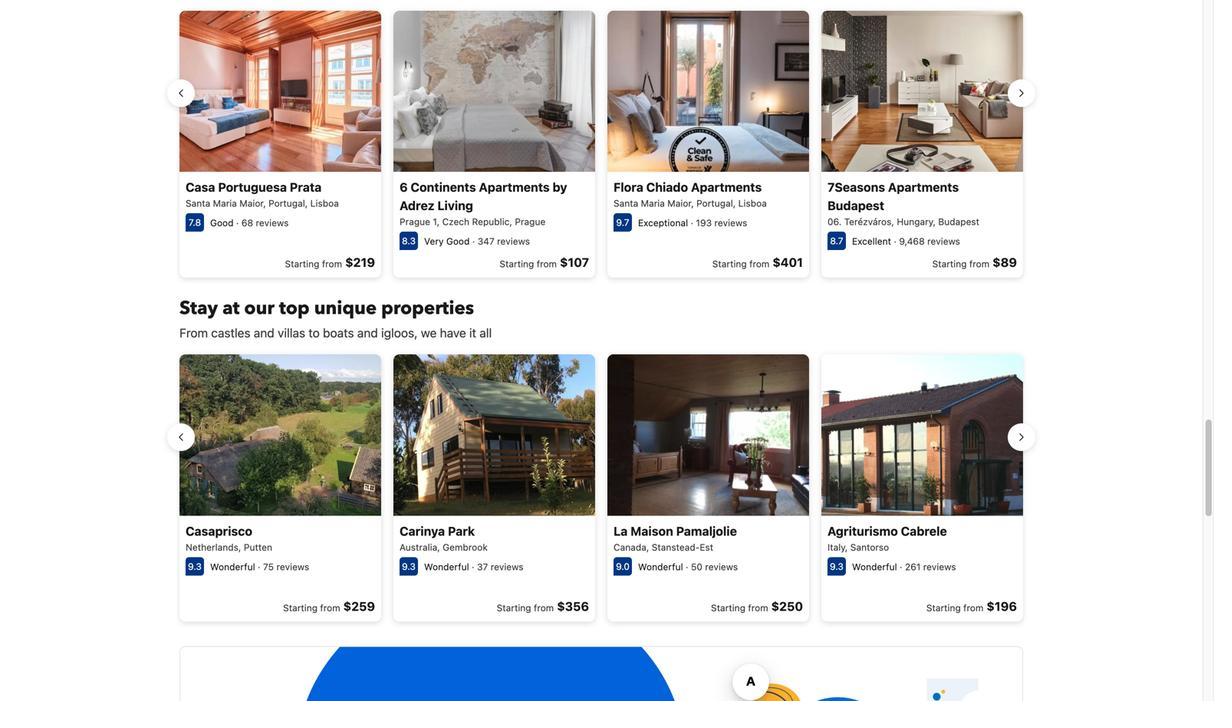 Task type: describe. For each thing, give the bounding box(es) containing it.
living
[[437, 198, 473, 213]]

maria for portuguesa
[[213, 198, 237, 209]]

starting for $107
[[500, 259, 534, 269]]

all
[[480, 326, 492, 340]]

chiado
[[646, 180, 688, 195]]

8.3 element
[[400, 232, 418, 250]]

we
[[421, 326, 437, 340]]

1 prague from the left
[[400, 216, 430, 227]]

wonderful for italy,
[[852, 561, 897, 572]]

2 prague from the left
[[515, 216, 546, 227]]

la maison pamaljolie canada, stanstead-est
[[614, 524, 737, 553]]

starting from $219
[[285, 255, 375, 270]]

it
[[469, 326, 476, 340]]

06.
[[828, 216, 842, 227]]

maria for chiado
[[641, 198, 665, 209]]

$196
[[987, 599, 1017, 614]]

canada,
[[614, 542, 649, 553]]

1,
[[433, 216, 440, 227]]

reviews for italy,
[[923, 561, 956, 572]]

9.3 element for carinya
[[400, 557, 418, 576]]

starting from $401
[[712, 255, 803, 270]]

wonderful · 261 reviews
[[852, 561, 956, 572]]

8.7
[[830, 236, 843, 246]]

santa for casa portuguesa prata
[[186, 198, 210, 209]]

7seasons
[[828, 180, 885, 195]]

wonderful element for australia,
[[424, 561, 469, 572]]

$250
[[771, 599, 803, 614]]

· left the 347
[[472, 236, 475, 247]]

boats
[[323, 326, 354, 340]]

maior, for chiado
[[667, 198, 694, 209]]

reviews right the 347
[[497, 236, 530, 247]]

9.7
[[616, 217, 629, 228]]

7.8
[[189, 217, 201, 228]]

347
[[478, 236, 495, 247]]

· for agriturismo
[[900, 561, 902, 572]]

reviews for australia,
[[491, 561, 523, 572]]

est
[[700, 542, 713, 553]]

9.3 element for casaprisco
[[186, 557, 204, 576]]

9,468
[[899, 236, 925, 247]]

stay
[[179, 296, 218, 321]]

$356
[[557, 599, 589, 614]]

· for la
[[686, 561, 688, 572]]

0 horizontal spatial budapest
[[828, 198, 884, 213]]

lisboa for prata
[[310, 198, 339, 209]]

santorso
[[850, 542, 889, 553]]

starting for $219
[[285, 259, 319, 269]]

exceptional
[[638, 218, 688, 228]]

hungary,
[[897, 216, 936, 227]]

68
[[241, 218, 253, 228]]

wonderful for pamaljolie
[[638, 561, 683, 572]]

unique
[[314, 296, 377, 321]]

261
[[905, 561, 921, 572]]

7seasons apartments budapest 06. terézváros, hungary, budapest
[[828, 180, 979, 227]]

casaprisco
[[186, 524, 252, 538]]

flora chiado apartments santa maria maior, portugal, lisboa
[[614, 180, 767, 209]]

from for $250
[[748, 603, 768, 613]]

wonderful element for pamaljolie
[[638, 561, 683, 572]]

$89
[[993, 255, 1017, 270]]

castles
[[211, 326, 250, 340]]

$401
[[773, 255, 803, 270]]

apartments for living
[[479, 180, 550, 195]]

starting for $250
[[711, 603, 745, 613]]

stanstead-
[[652, 542, 700, 553]]

prata
[[290, 180, 322, 195]]

wonderful element for putten
[[210, 561, 255, 572]]

portuguesa
[[218, 180, 287, 195]]

czech
[[442, 216, 469, 227]]

9.7 element
[[614, 213, 632, 232]]

italy,
[[828, 542, 848, 553]]

apartments for maior,
[[691, 180, 762, 195]]

la
[[614, 524, 628, 538]]

australia,
[[400, 542, 440, 553]]

wonderful · 75 reviews
[[210, 561, 309, 572]]

very good element
[[424, 236, 470, 247]]

from for $356
[[534, 603, 554, 613]]

37
[[477, 561, 488, 572]]

$259
[[343, 599, 375, 614]]

properties
[[381, 296, 474, 321]]

to
[[309, 326, 320, 340]]

9.3 for agriturismo cabrele
[[830, 561, 844, 572]]

adrez
[[400, 198, 435, 213]]

have
[[440, 326, 466, 340]]

excellent
[[852, 236, 891, 247]]

1 and from the left
[[254, 326, 274, 340]]

portugal, for prata
[[269, 198, 308, 209]]

agriturismo
[[828, 524, 898, 538]]

santa for flora chiado apartments
[[614, 198, 638, 209]]

casaprisco netherlands, putten
[[186, 524, 272, 553]]

reviews for apartments
[[714, 218, 747, 228]]

agriturismo cabrele italy, santorso
[[828, 524, 947, 553]]

maior, for portuguesa
[[239, 198, 266, 209]]

carinya
[[400, 524, 445, 538]]

starting for $89
[[932, 259, 967, 269]]

pamaljolie
[[676, 524, 737, 538]]

8.3
[[402, 236, 416, 246]]

wonderful element for italy,
[[852, 561, 897, 572]]

8.7 element
[[828, 232, 846, 250]]

apartments inside '7seasons apartments budapest 06. terézváros, hungary, budapest'
[[888, 180, 959, 195]]

1 horizontal spatial good
[[446, 236, 470, 247]]

starting from $89
[[932, 255, 1017, 270]]

by
[[553, 180, 567, 195]]

lisboa for apartments
[[738, 198, 767, 209]]

casa portuguesa prata santa maria maior, portugal, lisboa
[[186, 180, 339, 209]]

exceptional · 193 reviews
[[638, 218, 747, 228]]

· for casaprisco
[[258, 561, 260, 572]]

7.8 element
[[186, 213, 204, 232]]

very
[[424, 236, 444, 247]]

wonderful · 37 reviews
[[424, 561, 523, 572]]

terézváros,
[[844, 216, 894, 227]]

starting from $196
[[926, 599, 1017, 614]]



Task type: vqa. For each thing, say whether or not it's contained in the screenshot.
South America's "America"
no



Task type: locate. For each thing, give the bounding box(es) containing it.
flora
[[614, 180, 643, 195]]

1 portugal, from the left
[[269, 198, 308, 209]]

· left 68 in the top of the page
[[236, 218, 239, 228]]

starting down exceptional · 193 reviews
[[712, 259, 747, 269]]

from for $219
[[322, 259, 342, 269]]

lisboa up starting from $401
[[738, 198, 767, 209]]

3 wonderful from the left
[[638, 561, 683, 572]]

0 horizontal spatial 9.3
[[188, 561, 202, 572]]

starting
[[285, 259, 319, 269], [500, 259, 534, 269], [712, 259, 747, 269], [932, 259, 967, 269], [283, 603, 318, 613], [497, 603, 531, 613], [711, 603, 745, 613], [926, 603, 961, 613]]

reviews for budapest
[[927, 236, 960, 247]]

2 wonderful element from the left
[[424, 561, 469, 572]]

maior, inside flora chiado apartments santa maria maior, portugal, lisboa
[[667, 198, 694, 209]]

starting for $196
[[926, 603, 961, 613]]

9.3 element down netherlands,
[[186, 557, 204, 576]]

0 horizontal spatial maior,
[[239, 198, 266, 209]]

portugal, up '193' at the right of the page
[[697, 198, 736, 209]]

maior,
[[239, 198, 266, 209], [667, 198, 694, 209]]

portugal,
[[269, 198, 308, 209], [697, 198, 736, 209]]

9.0 element
[[614, 557, 632, 576]]

from for $107
[[537, 259, 557, 269]]

from inside starting from $259
[[320, 603, 340, 613]]

lisboa
[[310, 198, 339, 209], [738, 198, 767, 209]]

starting down excellent · 9,468 reviews
[[932, 259, 967, 269]]

lisboa inside flora chiado apartments santa maria maior, portugal, lisboa
[[738, 198, 767, 209]]

starting from $356
[[497, 599, 589, 614]]

9.3
[[188, 561, 202, 572], [402, 561, 416, 572], [830, 561, 844, 572]]

good down the czech
[[446, 236, 470, 247]]

· left 75
[[258, 561, 260, 572]]

from
[[179, 326, 208, 340]]

starting inside starting from $219
[[285, 259, 319, 269]]

0 horizontal spatial santa
[[186, 198, 210, 209]]

and
[[254, 326, 274, 340], [357, 326, 378, 340]]

4 wonderful from the left
[[852, 561, 897, 572]]

1 9.3 element from the left
[[186, 557, 204, 576]]

1 vertical spatial region
[[167, 348, 1035, 628]]

$219
[[345, 255, 375, 270]]

maria down chiado
[[641, 198, 665, 209]]

carinya park australia, gembrook
[[400, 524, 488, 553]]

excellent element
[[852, 236, 891, 247]]

from inside starting from $401
[[749, 259, 770, 269]]

4 wonderful element from the left
[[852, 561, 897, 572]]

1 horizontal spatial maior,
[[667, 198, 694, 209]]

reviews right 9,468
[[927, 236, 960, 247]]

· for 7seasons
[[894, 236, 897, 247]]

portugal, inside flora chiado apartments santa maria maior, portugal, lisboa
[[697, 198, 736, 209]]

1 horizontal spatial budapest
[[938, 216, 979, 227]]

top
[[279, 296, 310, 321]]

reviews for pamaljolie
[[705, 561, 738, 572]]

maior, inside casa portuguesa prata santa maria maior, portugal, lisboa
[[239, 198, 266, 209]]

reviews down est
[[705, 561, 738, 572]]

1 maior, from the left
[[239, 198, 266, 209]]

prague down adrez
[[400, 216, 430, 227]]

· for flora
[[691, 218, 693, 228]]

villas
[[278, 326, 305, 340]]

wonderful · 50 reviews
[[638, 561, 738, 572]]

starting from $250
[[711, 599, 803, 614]]

0 horizontal spatial and
[[254, 326, 274, 340]]

apartments up hungary,
[[888, 180, 959, 195]]

from for $89
[[969, 259, 990, 269]]

75
[[263, 561, 274, 572]]

santa down flora
[[614, 198, 638, 209]]

9.3 down australia,
[[402, 561, 416, 572]]

exceptional element
[[638, 218, 688, 228]]

0 horizontal spatial lisboa
[[310, 198, 339, 209]]

from inside starting from $107
[[537, 259, 557, 269]]

6
[[400, 180, 408, 195]]

from inside starting from $250
[[748, 603, 768, 613]]

1 vertical spatial good
[[446, 236, 470, 247]]

maison
[[631, 524, 673, 538]]

2 horizontal spatial apartments
[[888, 180, 959, 195]]

from for $401
[[749, 259, 770, 269]]

2 apartments from the left
[[691, 180, 762, 195]]

region containing casaprisco
[[167, 348, 1035, 628]]

gembrook
[[443, 542, 488, 553]]

0 horizontal spatial portugal,
[[269, 198, 308, 209]]

from left the $259
[[320, 603, 340, 613]]

continents
[[411, 180, 476, 195]]

starting down very good · 347 reviews
[[500, 259, 534, 269]]

starting down wonderful · 75 reviews
[[283, 603, 318, 613]]

and right boats
[[357, 326, 378, 340]]

budapest down 7seasons at the right
[[828, 198, 884, 213]]

reviews right 68 in the top of the page
[[256, 218, 289, 228]]

good · 68 reviews
[[210, 218, 289, 228]]

reviews for putten
[[276, 561, 309, 572]]

9.3 for casaprisco
[[188, 561, 202, 572]]

1 9.3 from the left
[[188, 561, 202, 572]]

prague right republic,
[[515, 216, 546, 227]]

2 maior, from the left
[[667, 198, 694, 209]]

3 apartments from the left
[[888, 180, 959, 195]]

santa inside casa portuguesa prata santa maria maior, portugal, lisboa
[[186, 198, 210, 209]]

1 wonderful element from the left
[[210, 561, 255, 572]]

2 9.3 element from the left
[[400, 557, 418, 576]]

9.3 for carinya park
[[402, 561, 416, 572]]

9.3 element for agriturismo
[[828, 557, 846, 576]]

igloos,
[[381, 326, 418, 340]]

starting from $259
[[283, 599, 375, 614]]

· left 261
[[900, 561, 902, 572]]

budapest right hungary,
[[938, 216, 979, 227]]

1 horizontal spatial lisboa
[[738, 198, 767, 209]]

lisboa inside casa portuguesa prata santa maria maior, portugal, lisboa
[[310, 198, 339, 209]]

0 horizontal spatial good
[[210, 218, 234, 228]]

region
[[167, 4, 1035, 284], [167, 348, 1035, 628]]

1 region from the top
[[167, 4, 1035, 284]]

wonderful element down stanstead-
[[638, 561, 683, 572]]

santa
[[186, 198, 210, 209], [614, 198, 638, 209]]

wonderful down gembrook
[[424, 561, 469, 572]]

from for $259
[[320, 603, 340, 613]]

wonderful element down gembrook
[[424, 561, 469, 572]]

from inside 'starting from $356'
[[534, 603, 554, 613]]

1 vertical spatial budapest
[[938, 216, 979, 227]]

maior, down portuguesa
[[239, 198, 266, 209]]

apartments inside flora chiado apartments santa maria maior, portugal, lisboa
[[691, 180, 762, 195]]

reviews right 75
[[276, 561, 309, 572]]

wonderful down santorso
[[852, 561, 897, 572]]

starting from $107
[[500, 255, 589, 270]]

1 horizontal spatial santa
[[614, 198, 638, 209]]

2 9.3 from the left
[[402, 561, 416, 572]]

0 vertical spatial good
[[210, 218, 234, 228]]

budapest
[[828, 198, 884, 213], [938, 216, 979, 227]]

cabrele
[[901, 524, 947, 538]]

maria up the good element
[[213, 198, 237, 209]]

prague
[[400, 216, 430, 227], [515, 216, 546, 227]]

starting inside starting from $89
[[932, 259, 967, 269]]

$107
[[560, 255, 589, 270]]

good left 68 in the top of the page
[[210, 218, 234, 228]]

very good · 347 reviews
[[424, 236, 530, 247]]

0 horizontal spatial apartments
[[479, 180, 550, 195]]

193
[[696, 218, 712, 228]]

portugal, down prata
[[269, 198, 308, 209]]

starting inside 'starting from $356'
[[497, 603, 531, 613]]

2 lisboa from the left
[[738, 198, 767, 209]]

apartments up '193' at the right of the page
[[691, 180, 762, 195]]

· for casa
[[236, 218, 239, 228]]

from left the $219
[[322, 259, 342, 269]]

maior, down chiado
[[667, 198, 694, 209]]

netherlands,
[[186, 542, 241, 553]]

from inside starting from $89
[[969, 259, 990, 269]]

1 apartments from the left
[[479, 180, 550, 195]]

reviews for prata
[[256, 218, 289, 228]]

reviews right 261
[[923, 561, 956, 572]]

starting up top
[[285, 259, 319, 269]]

· left 37
[[472, 561, 474, 572]]

starting down wonderful · 50 reviews
[[711, 603, 745, 613]]

stay at our top unique properties from castles and villas to boats and igloos, we have it all
[[179, 296, 492, 340]]

reviews right '193' at the right of the page
[[714, 218, 747, 228]]

0 vertical spatial region
[[167, 4, 1035, 284]]

portugal, inside casa portuguesa prata santa maria maior, portugal, lisboa
[[269, 198, 308, 209]]

apartments up republic,
[[479, 180, 550, 195]]

starting inside starting from $107
[[500, 259, 534, 269]]

3 wonderful element from the left
[[638, 561, 683, 572]]

wonderful element down netherlands,
[[210, 561, 255, 572]]

apartments inside 6 continents apartments by adrez living prague 1, czech republic, prague
[[479, 180, 550, 195]]

1 horizontal spatial portugal,
[[697, 198, 736, 209]]

wonderful element down santorso
[[852, 561, 897, 572]]

1 lisboa from the left
[[310, 198, 339, 209]]

9.3 down netherlands,
[[188, 561, 202, 572]]

from for $196
[[963, 603, 984, 613]]

starting for $259
[[283, 603, 318, 613]]

3 9.3 from the left
[[830, 561, 844, 572]]

· left 9,468
[[894, 236, 897, 247]]

2 horizontal spatial 9.3
[[830, 561, 844, 572]]

at
[[223, 296, 240, 321]]

wonderful for australia,
[[424, 561, 469, 572]]

2 horizontal spatial 9.3 element
[[828, 557, 846, 576]]

good element
[[210, 218, 234, 228]]

9.0
[[616, 561, 630, 572]]

· left '193' at the right of the page
[[691, 218, 693, 228]]

wonderful down stanstead-
[[638, 561, 683, 572]]

1 horizontal spatial maria
[[641, 198, 665, 209]]

6 continents apartments by adrez living prague 1, czech republic, prague
[[400, 180, 567, 227]]

from left $250
[[748, 603, 768, 613]]

from left the "$107"
[[537, 259, 557, 269]]

1 horizontal spatial and
[[357, 326, 378, 340]]

50
[[691, 561, 702, 572]]

reviews
[[256, 218, 289, 228], [714, 218, 747, 228], [497, 236, 530, 247], [927, 236, 960, 247], [276, 561, 309, 572], [491, 561, 523, 572], [705, 561, 738, 572], [923, 561, 956, 572]]

from left $401 on the top of the page
[[749, 259, 770, 269]]

starting inside starting from $401
[[712, 259, 747, 269]]

maria inside casa portuguesa prata santa maria maior, portugal, lisboa
[[213, 198, 237, 209]]

0 horizontal spatial maria
[[213, 198, 237, 209]]

from left $196
[[963, 603, 984, 613]]

0 vertical spatial budapest
[[828, 198, 884, 213]]

9.3 element
[[186, 557, 204, 576], [400, 557, 418, 576], [828, 557, 846, 576]]

putten
[[244, 542, 272, 553]]

santa inside flora chiado apartments santa maria maior, portugal, lisboa
[[614, 198, 638, 209]]

region containing casa portuguesa prata
[[167, 4, 1035, 284]]

2 region from the top
[[167, 348, 1035, 628]]

2 maria from the left
[[641, 198, 665, 209]]

9.3 element down italy,
[[828, 557, 846, 576]]

starting inside starting from $250
[[711, 603, 745, 613]]

2 santa from the left
[[614, 198, 638, 209]]

· left 50
[[686, 561, 688, 572]]

2 wonderful from the left
[[424, 561, 469, 572]]

wonderful down netherlands,
[[210, 561, 255, 572]]

our
[[244, 296, 274, 321]]

casa
[[186, 180, 215, 195]]

portugal, for apartments
[[697, 198, 736, 209]]

· for carinya
[[472, 561, 474, 572]]

apartments
[[479, 180, 550, 195], [691, 180, 762, 195], [888, 180, 959, 195]]

1 horizontal spatial 9.3 element
[[400, 557, 418, 576]]

3 9.3 element from the left
[[828, 557, 846, 576]]

reviews right 37
[[491, 561, 523, 572]]

from left $356
[[534, 603, 554, 613]]

starting down wonderful · 261 reviews
[[926, 603, 961, 613]]

starting for $356
[[497, 603, 531, 613]]

1 horizontal spatial 9.3
[[402, 561, 416, 572]]

1 horizontal spatial apartments
[[691, 180, 762, 195]]

9.3 element down australia,
[[400, 557, 418, 576]]

1 wonderful from the left
[[210, 561, 255, 572]]

wonderful for putten
[[210, 561, 255, 572]]

wonderful element
[[210, 561, 255, 572], [424, 561, 469, 572], [638, 561, 683, 572], [852, 561, 897, 572]]

starting for $401
[[712, 259, 747, 269]]

from inside starting from $196
[[963, 603, 984, 613]]

and down our
[[254, 326, 274, 340]]

0 horizontal spatial 9.3 element
[[186, 557, 204, 576]]

park
[[448, 524, 475, 538]]

from inside starting from $219
[[322, 259, 342, 269]]

from left $89
[[969, 259, 990, 269]]

republic,
[[472, 216, 512, 227]]

2 and from the left
[[357, 326, 378, 340]]

santa down casa
[[186, 198, 210, 209]]

starting down wonderful · 37 reviews
[[497, 603, 531, 613]]

0 horizontal spatial prague
[[400, 216, 430, 227]]

maria
[[213, 198, 237, 209], [641, 198, 665, 209]]

starting inside starting from $259
[[283, 603, 318, 613]]

excellent · 9,468 reviews
[[852, 236, 960, 247]]

9.3 down italy,
[[830, 561, 844, 572]]

maria inside flora chiado apartments santa maria maior, portugal, lisboa
[[641, 198, 665, 209]]

lisboa down prata
[[310, 198, 339, 209]]

2 portugal, from the left
[[697, 198, 736, 209]]

1 santa from the left
[[186, 198, 210, 209]]

1 horizontal spatial prague
[[515, 216, 546, 227]]

1 maria from the left
[[213, 198, 237, 209]]

starting inside starting from $196
[[926, 603, 961, 613]]

wonderful
[[210, 561, 255, 572], [424, 561, 469, 572], [638, 561, 683, 572], [852, 561, 897, 572]]



